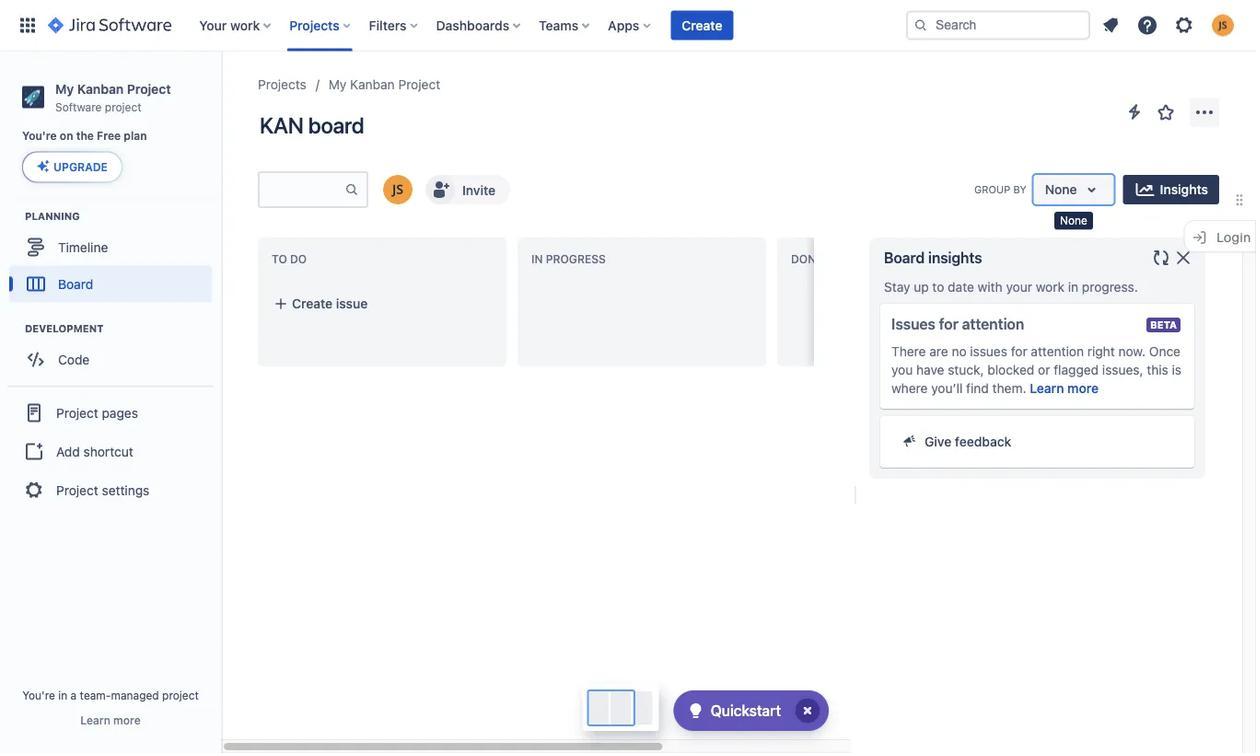 Task type: describe. For each thing, give the bounding box(es) containing it.
filters
[[369, 17, 407, 33]]

0 horizontal spatial for
[[939, 315, 959, 333]]

progress
[[546, 253, 606, 266]]

stay up to date with your work in progress.
[[884, 280, 1138, 295]]

0 horizontal spatial learn
[[80, 714, 110, 727]]

project pages
[[56, 405, 138, 420]]

add shortcut
[[56, 444, 133, 459]]

my for my kanban project software project
[[55, 81, 74, 96]]

board for board
[[58, 276, 93, 291]]

projects button
[[284, 11, 358, 40]]

give feedback
[[925, 434, 1012, 449]]

group by
[[974, 183, 1027, 195]]

them.
[[993, 381, 1027, 396]]

create button
[[671, 11, 734, 40]]

work inside board insights dialog
[[1036, 280, 1065, 295]]

kan
[[260, 112, 304, 138]]

sidebar navigation image
[[201, 74, 241, 111]]

learn more inside board insights dialog
[[1030, 381, 1099, 396]]

there are no issues for attention right now. once you have stuck, blocked or flagged issues, this is where you'll find them.
[[892, 344, 1182, 396]]

code link
[[9, 341, 212, 378]]

my kanban project software project
[[55, 81, 171, 113]]

attention inside the there are no issues for attention right now. once you have stuck, blocked or flagged issues, this is where you'll find them.
[[1031, 344, 1084, 359]]

projects for projects dropdown button
[[289, 17, 340, 33]]

project down add
[[56, 483, 98, 498]]

beta
[[1150, 319, 1177, 331]]

project inside my kanban project software project
[[105, 100, 141, 113]]

project settings link
[[7, 470, 214, 511]]

upgrade
[[53, 161, 108, 173]]

the
[[76, 130, 94, 142]]

none inside popup button
[[1045, 182, 1077, 197]]

create issue
[[292, 296, 368, 311]]

insights button
[[1123, 175, 1219, 204]]

in
[[531, 253, 543, 266]]

with
[[978, 280, 1003, 295]]

have
[[917, 362, 945, 378]]

star kan board image
[[1155, 101, 1177, 123]]

1 vertical spatial project
[[162, 689, 199, 702]]

project up add
[[56, 405, 98, 420]]

plan
[[124, 130, 147, 142]]

feedback
[[955, 434, 1012, 449]]

more image
[[1194, 101, 1216, 123]]

flagged
[[1054, 362, 1099, 378]]

right
[[1088, 344, 1115, 359]]

to
[[932, 280, 944, 295]]

primary element
[[11, 0, 906, 51]]

my kanban project link
[[329, 74, 440, 96]]

you
[[892, 362, 913, 378]]

you're for you're in a team-managed project
[[22, 689, 55, 702]]

is
[[1172, 362, 1182, 378]]

to do
[[272, 253, 307, 266]]

1 vertical spatial learn more button
[[80, 713, 141, 728]]

group
[[974, 183, 1011, 195]]

banner containing your work
[[0, 0, 1256, 52]]

none inside tooltip
[[1060, 214, 1088, 227]]

issues for attention
[[892, 315, 1024, 333]]

for inside the there are no issues for attention right now. once you have stuck, blocked or flagged issues, this is where you'll find them.
[[1011, 344, 1028, 359]]

team-
[[80, 689, 111, 702]]

you'll
[[931, 381, 963, 396]]

board link
[[9, 266, 212, 302]]

progress.
[[1082, 280, 1138, 295]]

teams
[[539, 17, 579, 33]]

issues
[[892, 315, 936, 333]]

dismiss quickstart image
[[793, 696, 822, 726]]

group containing project pages
[[7, 385, 214, 516]]

Search field
[[906, 11, 1091, 40]]

pages
[[102, 405, 138, 420]]

timeline
[[58, 239, 108, 255]]

Search this board text field
[[260, 173, 344, 206]]

issue
[[336, 296, 368, 311]]

your work
[[199, 17, 260, 33]]

settings
[[102, 483, 150, 498]]

a
[[71, 689, 77, 702]]

projects link
[[258, 74, 307, 96]]

insights
[[1160, 182, 1208, 197]]

add
[[56, 444, 80, 459]]

learn inside board insights dialog
[[1030, 381, 1064, 396]]

projects for projects link
[[258, 77, 307, 92]]

notifications image
[[1100, 14, 1122, 36]]

code
[[58, 352, 90, 367]]

give
[[925, 434, 952, 449]]

upgrade button
[[23, 152, 121, 182]]

quickstart
[[711, 702, 781, 720]]

you're on the free plan
[[22, 130, 147, 142]]

project pages link
[[7, 393, 214, 433]]

in inside dialog
[[1068, 280, 1079, 295]]

software
[[55, 100, 102, 113]]

dashboards button
[[431, 11, 528, 40]]

done
[[791, 253, 823, 266]]

create issue button
[[262, 287, 502, 321]]

refresh insights panel image
[[1150, 247, 1172, 269]]

issues
[[970, 344, 1008, 359]]

invite
[[462, 182, 496, 197]]

your profile and settings image
[[1212, 14, 1234, 36]]

date
[[948, 280, 974, 295]]

to
[[272, 253, 287, 266]]



Task type: vqa. For each thing, say whether or not it's contained in the screenshot.
the managed inside the the "Delete a custom filter in team-managed projects"
no



Task type: locate. For each thing, give the bounding box(es) containing it.
add people image
[[429, 179, 451, 201]]

1 vertical spatial create
[[292, 296, 333, 311]]

kanban inside my kanban project software project
[[77, 81, 124, 96]]

kanban
[[350, 77, 395, 92], [77, 81, 124, 96]]

learn more down flagged
[[1030, 381, 1099, 396]]

learn down team-
[[80, 714, 110, 727]]

board insights dialog
[[869, 238, 1206, 479]]

none tooltip
[[1055, 212, 1093, 230]]

are
[[930, 344, 948, 359]]

banner
[[0, 0, 1256, 52]]

board inside dialog
[[884, 249, 925, 267]]

project up plan
[[127, 81, 171, 96]]

learn more button inside board insights dialog
[[1030, 379, 1099, 398]]

in left the a
[[58, 689, 67, 702]]

once
[[1149, 344, 1181, 359]]

find
[[966, 381, 989, 396]]

your
[[1006, 280, 1032, 295]]

my kanban project
[[329, 77, 440, 92]]

0 horizontal spatial create
[[292, 296, 333, 311]]

0 horizontal spatial attention
[[962, 315, 1024, 333]]

create right 'apps' popup button
[[682, 17, 723, 33]]

1 horizontal spatial create
[[682, 17, 723, 33]]

kanban up software
[[77, 81, 124, 96]]

more down flagged
[[1068, 381, 1099, 396]]

attention up or
[[1031, 344, 1084, 359]]

appswitcher icon image
[[17, 14, 39, 36]]

board insights
[[884, 249, 982, 267]]

1 horizontal spatial project
[[162, 689, 199, 702]]

add shortcut button
[[7, 433, 214, 470]]

group
[[7, 385, 214, 516]]

give feedback button
[[892, 427, 1184, 457]]

0 vertical spatial board
[[884, 249, 925, 267]]

1 vertical spatial more
[[113, 714, 141, 727]]

project
[[398, 77, 440, 92], [127, 81, 171, 96], [56, 405, 98, 420], [56, 483, 98, 498]]

1 horizontal spatial kanban
[[350, 77, 395, 92]]

filters button
[[363, 11, 425, 40]]

project inside my kanban project software project
[[127, 81, 171, 96]]

1 vertical spatial board
[[58, 276, 93, 291]]

create
[[682, 17, 723, 33], [292, 296, 333, 311]]

you're left on on the top left of page
[[22, 130, 57, 142]]

insights image
[[1134, 179, 1156, 201]]

help image
[[1137, 14, 1159, 36]]

my for my kanban project
[[329, 77, 347, 92]]

0 vertical spatial in
[[1068, 280, 1079, 295]]

0 horizontal spatial more
[[113, 714, 141, 727]]

0 horizontal spatial project
[[105, 100, 141, 113]]

development group
[[9, 321, 220, 383]]

1 horizontal spatial board
[[884, 249, 925, 267]]

quickstart button
[[674, 691, 829, 731]]

project right managed
[[162, 689, 199, 702]]

0 vertical spatial create
[[682, 17, 723, 33]]

board
[[308, 112, 364, 138]]

board for board insights
[[884, 249, 925, 267]]

work
[[230, 17, 260, 33], [1036, 280, 1065, 295]]

1 horizontal spatial learn
[[1030, 381, 1064, 396]]

more inside board insights dialog
[[1068, 381, 1099, 396]]

planning
[[25, 210, 80, 222]]

1 horizontal spatial in
[[1068, 280, 1079, 295]]

0 vertical spatial learn more
[[1030, 381, 1099, 396]]

up
[[914, 280, 929, 295]]

project
[[105, 100, 141, 113], [162, 689, 199, 702]]

my up software
[[55, 81, 74, 96]]

1 horizontal spatial work
[[1036, 280, 1065, 295]]

projects
[[289, 17, 340, 33], [258, 77, 307, 92]]

1 vertical spatial work
[[1036, 280, 1065, 295]]

there
[[892, 344, 926, 359]]

apps
[[608, 17, 639, 33]]

issues,
[[1102, 362, 1143, 378]]

learn more
[[1030, 381, 1099, 396], [80, 714, 141, 727]]

board down the timeline
[[58, 276, 93, 291]]

you're for you're on the free plan
[[22, 130, 57, 142]]

none
[[1045, 182, 1077, 197], [1060, 214, 1088, 227]]

projects up projects link
[[289, 17, 340, 33]]

0 horizontal spatial my
[[55, 81, 74, 96]]

kanban up board
[[350, 77, 395, 92]]

learn
[[1030, 381, 1064, 396], [80, 714, 110, 727]]

kanban for my kanban project software project
[[77, 81, 124, 96]]

0 vertical spatial more
[[1068, 381, 1099, 396]]

1 horizontal spatial learn more
[[1030, 381, 1099, 396]]

for up are
[[939, 315, 959, 333]]

blocked
[[988, 362, 1035, 378]]

shortcut
[[83, 444, 133, 459]]

learn down or
[[1030, 381, 1064, 396]]

1 you're from the top
[[22, 130, 57, 142]]

planning group
[[9, 208, 220, 308]]

stuck,
[[948, 362, 984, 378]]

1 horizontal spatial learn more button
[[1030, 379, 1099, 398]]

teams button
[[533, 11, 597, 40]]

apps button
[[603, 11, 658, 40]]

timeline link
[[9, 229, 212, 266]]

board up the stay
[[884, 249, 925, 267]]

projects inside dropdown button
[[289, 17, 340, 33]]

in
[[1068, 280, 1079, 295], [58, 689, 67, 702]]

john smith image
[[383, 175, 413, 204]]

1 vertical spatial none
[[1060, 214, 1088, 227]]

create inside primary element
[[682, 17, 723, 33]]

or
[[1038, 362, 1050, 378]]

0 horizontal spatial board
[[58, 276, 93, 291]]

dashboards
[[436, 17, 509, 33]]

settings image
[[1173, 14, 1196, 36]]

0 horizontal spatial work
[[230, 17, 260, 33]]

development image
[[3, 317, 25, 339]]

0 vertical spatial learn
[[1030, 381, 1064, 396]]

0 vertical spatial learn more button
[[1030, 379, 1099, 398]]

this
[[1147, 362, 1169, 378]]

where
[[892, 381, 928, 396]]

planning image
[[3, 205, 25, 227]]

jira software image
[[48, 14, 172, 36], [48, 14, 172, 36]]

1 vertical spatial attention
[[1031, 344, 1084, 359]]

1 vertical spatial projects
[[258, 77, 307, 92]]

you're left the a
[[22, 689, 55, 702]]

board inside planning group
[[58, 276, 93, 291]]

kanban for my kanban project
[[350, 77, 395, 92]]

more down managed
[[113, 714, 141, 727]]

1 vertical spatial in
[[58, 689, 67, 702]]

none up none tooltip
[[1045, 182, 1077, 197]]

1 horizontal spatial attention
[[1031, 344, 1084, 359]]

do
[[290, 253, 307, 266]]

on
[[60, 130, 73, 142]]

1 horizontal spatial my
[[329, 77, 347, 92]]

1 vertical spatial for
[[1011, 344, 1028, 359]]

attention
[[962, 315, 1024, 333], [1031, 344, 1084, 359]]

0 horizontal spatial learn more button
[[80, 713, 141, 728]]

for up blocked
[[1011, 344, 1028, 359]]

none button
[[1034, 175, 1114, 204]]

0 vertical spatial for
[[939, 315, 959, 333]]

free
[[97, 130, 121, 142]]

1 horizontal spatial more
[[1068, 381, 1099, 396]]

development
[[25, 322, 104, 334]]

none down none popup button
[[1060, 214, 1088, 227]]

in progress
[[531, 253, 606, 266]]

automations menu button icon image
[[1124, 101, 1146, 123]]

my inside my kanban project software project
[[55, 81, 74, 96]]

insights
[[928, 249, 982, 267]]

my
[[329, 77, 347, 92], [55, 81, 74, 96]]

0 vertical spatial work
[[230, 17, 260, 33]]

board
[[884, 249, 925, 267], [58, 276, 93, 291]]

you're in a team-managed project
[[22, 689, 199, 702]]

managed
[[111, 689, 159, 702]]

1 vertical spatial learn
[[80, 714, 110, 727]]

2 you're from the top
[[22, 689, 55, 702]]

feedback icon image
[[903, 434, 917, 449]]

0 vertical spatial none
[[1045, 182, 1077, 197]]

create for create
[[682, 17, 723, 33]]

close insights panel image
[[1172, 247, 1195, 269]]

your work button
[[194, 11, 278, 40]]

0 vertical spatial attention
[[962, 315, 1024, 333]]

1 horizontal spatial for
[[1011, 344, 1028, 359]]

project down filters popup button
[[398, 77, 440, 92]]

projects up the "kan"
[[258, 77, 307, 92]]

learn more button down flagged
[[1030, 379, 1099, 398]]

now.
[[1119, 344, 1146, 359]]

0 horizontal spatial learn more
[[80, 714, 141, 727]]

create left issue
[[292, 296, 333, 311]]

search image
[[914, 18, 928, 33]]

project settings
[[56, 483, 150, 498]]

0 vertical spatial you're
[[22, 130, 57, 142]]

check image
[[685, 700, 707, 722]]

more
[[1068, 381, 1099, 396], [113, 714, 141, 727]]

learn more down you're in a team-managed project
[[80, 714, 141, 727]]

no
[[952, 344, 967, 359]]

you're
[[22, 130, 57, 142], [22, 689, 55, 702]]

stay
[[884, 280, 910, 295]]

create for create issue
[[292, 296, 333, 311]]

0 vertical spatial project
[[105, 100, 141, 113]]

in left progress. at the top of the page
[[1068, 280, 1079, 295]]

0 horizontal spatial in
[[58, 689, 67, 702]]

work inside the your work 'dropdown button'
[[230, 17, 260, 33]]

1 vertical spatial learn more
[[80, 714, 141, 727]]

my up board
[[329, 77, 347, 92]]

0 horizontal spatial kanban
[[77, 81, 124, 96]]

attention up issues at the right of the page
[[962, 315, 1024, 333]]

0 vertical spatial projects
[[289, 17, 340, 33]]

project up plan
[[105, 100, 141, 113]]

learn more button down you're in a team-managed project
[[80, 713, 141, 728]]

invite button
[[424, 173, 512, 206]]

kan board
[[260, 112, 364, 138]]

1 vertical spatial you're
[[22, 689, 55, 702]]

by
[[1013, 183, 1027, 195]]



